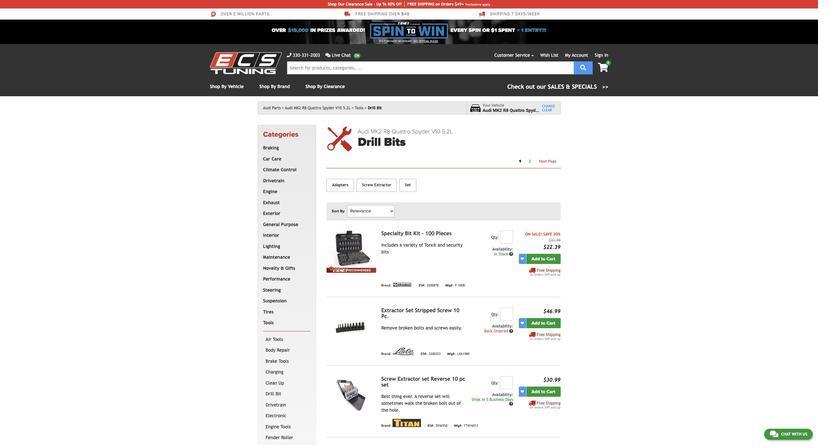 Task type: describe. For each thing, give the bounding box(es) containing it.
free down shop our clearance sale - up to 80% off
[[356, 12, 366, 17]]

lisle - corporate logo image
[[393, 347, 414, 356]]

free shipping over $49
[[356, 12, 410, 17]]

ships in 5 business days
[[472, 398, 513, 402]]

out
[[449, 401, 455, 406]]

0 horizontal spatial the
[[381, 408, 388, 413]]

general purpose link
[[262, 219, 309, 230]]

1 horizontal spatial -
[[422, 231, 424, 237]]

r8 inside your vehicle audi mk2 r8 quattro spyder v10 5.2l
[[503, 108, 509, 113]]

0 horizontal spatial set
[[381, 382, 389, 388]]

1 add to cart button from the top
[[526, 254, 561, 264]]

my
[[565, 53, 571, 58]]

by for clearance
[[317, 84, 322, 89]]

by right sort
[[340, 209, 345, 214]]

1 horizontal spatial up
[[376, 2, 381, 7]]

1 vertical spatial chat
[[781, 433, 791, 437]]

0 link
[[593, 60, 611, 73]]

purpose
[[281, 222, 298, 227]]

free shipping on orders $49 and up for $30.99
[[530, 401, 561, 410]]

brand: for screw extractor set reverse 10 pc set
[[381, 425, 391, 428]]

up for $46.99
[[557, 337, 561, 341]]

audi parts link
[[263, 106, 284, 110]]

brake
[[266, 359, 277, 364]]

shopping cart image
[[598, 63, 608, 72]]

audi mk2 r8 quattro spyder v10 5.2l
[[285, 106, 351, 110]]

shop our clearance sale - up to 80% off
[[328, 2, 402, 7]]

control
[[281, 167, 297, 173]]

es#3200353 - lis61980 - extractor set stripped screw 10 pc. - remove broken bolts and screws easily. - lisle - audi bmw volkswagen mercedes benz mini porsche image
[[327, 308, 376, 345]]

330-331-2003 link
[[287, 52, 320, 59]]

orders for $30.99
[[535, 406, 544, 410]]

gifts
[[285, 266, 295, 271]]

1 add from the top
[[532, 256, 540, 262]]

extractor for screw extractor
[[374, 183, 391, 187]]

car
[[263, 156, 270, 162]]

drill bit inside tools subcategories element
[[266, 392, 281, 397]]

audi inside your vehicle audi mk2 r8 quattro spyder v10 5.2l
[[483, 108, 492, 113]]

back
[[484, 329, 493, 334]]

shipping
[[368, 12, 388, 17]]

Search text field
[[287, 61, 574, 74]]

0 horizontal spatial in
[[310, 27, 316, 34]]

save
[[543, 232, 552, 237]]

0 vertical spatial drivetrain
[[263, 178, 285, 184]]

see
[[414, 40, 418, 43]]

drill inside 'audi mk2 r8 quattro spyder v10 5.2l drill bits'
[[358, 135, 381, 149]]

and down the $22.39
[[551, 273, 556, 277]]

mfg#: p-100b
[[445, 284, 465, 288]]

quattro inside your vehicle audi mk2 r8 quattro spyder v10 5.2l
[[510, 108, 525, 113]]

0 vertical spatial vehicle
[[228, 84, 244, 89]]

free ship ping on orders $49+ *exclusions apply
[[407, 2, 490, 7]]

tires link
[[262, 307, 309, 318]]

brake tools
[[266, 359, 289, 364]]

add to cart button for $46.99
[[526, 318, 561, 329]]

0
[[607, 61, 609, 65]]

every spin or $1 spent = 1 entry!!!
[[451, 27, 547, 34]]

body repair link
[[264, 345, 309, 356]]

free down $30.99
[[537, 401, 545, 406]]

1 horizontal spatial the
[[416, 401, 422, 406]]

tools for brake tools
[[279, 359, 289, 364]]

climate control link
[[262, 165, 309, 176]]

pc.
[[381, 314, 389, 320]]

add to cart for $46.99
[[532, 321, 556, 326]]

and down $46.99
[[551, 337, 556, 341]]

security
[[447, 243, 463, 248]]

1 free shipping on orders $49 and up from the top
[[530, 268, 561, 277]]

stock
[[499, 252, 508, 257]]

1 inside 1 link
[[519, 159, 521, 164]]

variety
[[403, 243, 418, 248]]

over for over $15,000 in prizes
[[272, 27, 286, 34]]

add to wish list image for $30.99
[[521, 390, 524, 394]]

set inside extractor set stripped screw 10 pc.
[[406, 308, 414, 314]]

0 vertical spatial bit
[[377, 106, 382, 110]]

shipping down the $22.39
[[546, 268, 561, 273]]

add for $30.99
[[532, 389, 540, 395]]

titan - corporate logo image
[[393, 419, 421, 428]]

mfg#: for screw extractor set reverse 10 pc set
[[454, 425, 463, 428]]

bit for "drill bit" link
[[276, 392, 281, 397]]

5.2l inside your vehicle audi mk2 r8 quattro spyder v10 5.2l
[[550, 108, 559, 113]]

a
[[400, 243, 402, 248]]

live chat link
[[325, 52, 361, 59]]

free
[[407, 2, 417, 7]]

over 2 million parts
[[221, 12, 270, 17]]

80%
[[388, 2, 395, 7]]

2936550
[[436, 425, 448, 428]]

extractor inside extractor set stripped screw 10 pc.
[[381, 308, 404, 314]]

ship
[[418, 2, 426, 7]]

mfg#: for specialty bit kit - 100 pieces
[[445, 284, 454, 288]]

free down $46.99
[[537, 333, 545, 337]]

specials
[[572, 83, 597, 90]]

1 add to cart from the top
[[532, 256, 556, 262]]

wish list link
[[541, 53, 559, 58]]

330-
[[293, 53, 302, 58]]

up for $30.99
[[557, 406, 561, 410]]

clean up
[[266, 381, 284, 386]]

fender roller link
[[264, 433, 309, 444]]

body repair
[[266, 348, 290, 353]]

bits
[[384, 135, 406, 149]]

clearance for by
[[324, 84, 345, 89]]

lighting link
[[262, 241, 309, 252]]

remove broken bolts and screws easily.
[[381, 326, 462, 331]]

shop for shop by brand
[[259, 84, 270, 89]]

with
[[792, 433, 802, 437]]

days
[[505, 398, 513, 402]]

service
[[515, 53, 530, 58]]

screw inside extractor set stripped screw 10 pc.
[[437, 308, 452, 314]]

air tools link
[[264, 334, 309, 345]]

electronic
[[266, 414, 286, 419]]

over 2 million parts link
[[210, 11, 270, 17]]

prizes
[[317, 27, 335, 34]]

shop by brand link
[[259, 84, 290, 89]]

a
[[415, 394, 417, 399]]

$22.39
[[544, 244, 561, 250]]

0 vertical spatial tools link
[[355, 106, 367, 110]]

qty: for extractor set stripped screw 10 pc.
[[491, 313, 499, 317]]

mfg#: for extractor set stripped screw 10 pc.
[[447, 353, 456, 356]]

customer service
[[495, 53, 530, 58]]

screw for screw extractor
[[362, 183, 373, 187]]

sales
[[548, 83, 564, 90]]

2500878
[[427, 284, 439, 288]]

0 horizontal spatial -
[[374, 2, 375, 7]]

100b
[[458, 284, 465, 288]]

on sale!                         save 30% $31.99 $22.39
[[525, 232, 561, 250]]

pc
[[460, 376, 465, 382]]

account
[[572, 53, 588, 58]]

change
[[542, 104, 555, 108]]

days/week
[[515, 12, 540, 17]]

1 vertical spatial drivetrain link
[[264, 400, 309, 411]]

screws
[[434, 326, 448, 331]]

shipping down $46.99
[[546, 333, 561, 337]]

apply
[[482, 2, 490, 6]]

shop by clearance link
[[306, 84, 345, 89]]

extractor for screw extractor set reverse 10 pc set
[[398, 376, 420, 382]]

0 vertical spatial 2
[[233, 12, 236, 17]]

shop our clearance sale - up to 80% off link
[[328, 1, 405, 7]]

330-331-2003
[[293, 53, 320, 58]]

parts
[[272, 106, 281, 110]]

sales & specials
[[548, 83, 597, 90]]

1 orders from the top
[[535, 273, 544, 277]]

question circle image for $46.99
[[509, 330, 513, 333]]

.
[[438, 40, 439, 43]]

$49 right over
[[401, 12, 410, 17]]

adapters
[[332, 183, 348, 187]]

official
[[419, 40, 430, 43]]

wish list
[[541, 53, 559, 58]]

engine link
[[262, 187, 309, 198]]

brake tools link
[[264, 356, 309, 367]]

spyder for audi mk2 r8 quattro spyder v10 5.2l drill bits
[[412, 128, 430, 135]]

entry!!!
[[525, 27, 547, 34]]

0 vertical spatial drill
[[368, 106, 376, 110]]

add to wish list image for $46.99
[[521, 322, 524, 325]]

question circle image for $30.99
[[509, 403, 513, 406]]

by for vehicle
[[222, 84, 227, 89]]

0 horizontal spatial tools link
[[262, 318, 309, 329]]

10 for screw
[[454, 308, 460, 314]]

1 vertical spatial in
[[482, 398, 485, 402]]

air tools
[[266, 337, 283, 342]]

ecs tuning 'spin to win' contest logo image
[[370, 22, 448, 39]]

qty: for specialty bit kit - 100 pieces
[[491, 235, 499, 240]]

tools subcategories element
[[263, 332, 311, 446]]

shop for shop by vehicle
[[210, 84, 220, 89]]

$49 down $30.99
[[545, 406, 550, 410]]

clearance for our
[[346, 2, 364, 7]]

climate
[[263, 167, 279, 173]]

million
[[237, 12, 255, 17]]

$49+
[[455, 2, 464, 7]]

of inside includes a variety of torx® and security bits
[[419, 243, 423, 248]]

vehicle inside your vehicle audi mk2 r8 quattro spyder v10 5.2l
[[492, 103, 504, 108]]

1 link
[[515, 157, 525, 166]]

mk2 for audi mk2 r8 quattro spyder v10 5.2l
[[294, 106, 301, 110]]

comments image
[[325, 53, 331, 57]]

v10 for audi mk2 r8 quattro spyder v10 5.2l
[[336, 106, 342, 110]]

audi for audi parts
[[263, 106, 271, 110]]

3200353
[[429, 353, 441, 356]]



Task type: locate. For each thing, give the bounding box(es) containing it.
5.2l for audi mk2 r8 quattro spyder v10 5.2l drill bits
[[442, 128, 453, 135]]

0 vertical spatial cart
[[547, 256, 556, 262]]

vehicle right the your
[[492, 103, 504, 108]]

the left hole.
[[381, 408, 388, 413]]

es#: left 3200353
[[421, 353, 428, 356]]

quattro down shop by clearance
[[308, 106, 321, 110]]

maintenance
[[263, 255, 290, 260]]

sign
[[595, 53, 603, 58]]

1 vertical spatial over
[[272, 27, 286, 34]]

brand: for specialty bit kit - 100 pieces
[[381, 284, 391, 288]]

2 up from the top
[[557, 337, 561, 341]]

1 vertical spatial free shipping on orders $49 and up
[[530, 333, 561, 341]]

1 vertical spatial 2
[[529, 159, 531, 164]]

mk2 inside 'audi mk2 r8 quattro spyder v10 5.2l drill bits'
[[371, 128, 382, 135]]

1 vertical spatial the
[[381, 408, 388, 413]]

shipping inside shipping 7 days/week link
[[490, 12, 510, 17]]

0 vertical spatial up
[[557, 273, 561, 277]]

chat right live
[[342, 53, 351, 58]]

over inside over 2 million parts link
[[221, 12, 232, 17]]

- right sale
[[374, 2, 375, 7]]

free shipping on orders $49 and up down the $22.39
[[530, 268, 561, 277]]

adapters link
[[327, 179, 354, 192]]

tools inside air tools link
[[273, 337, 283, 342]]

3 to from the top
[[541, 389, 546, 395]]

clean
[[266, 381, 277, 386]]

0 vertical spatial &
[[566, 83, 570, 90]]

engine up exhaust
[[263, 189, 277, 194]]

to for $30.99
[[541, 389, 546, 395]]

ordered
[[494, 329, 508, 334]]

broken left bolts
[[399, 326, 413, 331]]

braking link
[[262, 143, 309, 154]]

1 horizontal spatial spyder
[[412, 128, 430, 135]]

0 vertical spatial drivetrain link
[[262, 176, 309, 187]]

1 horizontal spatial &
[[566, 83, 570, 90]]

ecs tuning image
[[210, 52, 282, 74]]

mk2 for audi mk2 r8 quattro spyder v10 5.2l drill bits
[[371, 128, 382, 135]]

0 horizontal spatial mk2
[[294, 106, 301, 110]]

es#2936550 - ttn16013 - screw extractor set reverse 10 pc set - best thing ever. a reverse set will sometimes walk the broken bolt out of the hole. - titan - audi bmw volkswagen mercedes benz porsche image
[[327, 377, 376, 414]]

ships
[[472, 398, 481, 402]]

engine for engine
[[263, 189, 277, 194]]

0 horizontal spatial in
[[494, 252, 498, 257]]

add to cart down $46.99
[[532, 321, 556, 326]]

cart down $46.99
[[547, 321, 556, 326]]

your
[[483, 103, 491, 108]]

qty: up business
[[491, 381, 499, 386]]

screw inside screw extractor link
[[362, 183, 373, 187]]

includes
[[381, 243, 398, 248]]

1 vertical spatial bit
[[405, 231, 412, 237]]

1 vertical spatial brand:
[[381, 353, 391, 356]]

climate control
[[263, 167, 297, 173]]

v10 inside 'audi mk2 r8 quattro spyder v10 5.2l drill bits'
[[432, 128, 441, 135]]

es#: for set
[[428, 425, 434, 428]]

add to cart down $30.99
[[532, 389, 556, 395]]

1 cart from the top
[[547, 256, 556, 262]]

screw right adapters
[[362, 183, 373, 187]]

2 left "million"
[[233, 12, 236, 17]]

& right sales
[[566, 83, 570, 90]]

3 cart from the top
[[547, 389, 556, 395]]

best
[[381, 394, 390, 399]]

chat with us
[[781, 433, 808, 437]]

add to cart down the $22.39
[[532, 256, 556, 262]]

add to cart button down the $22.39
[[526, 254, 561, 264]]

0 vertical spatial qty:
[[491, 235, 499, 240]]

broken down reverse on the bottom of page
[[424, 401, 438, 406]]

brand: for extractor set stripped screw 10 pc.
[[381, 353, 391, 356]]

0 vertical spatial extractor
[[374, 183, 391, 187]]

1 question circle image from the top
[[509, 252, 513, 256]]

r8 for audi mk2 r8 quattro spyder v10 5.2l drill bits
[[384, 128, 390, 135]]

2 horizontal spatial r8
[[503, 108, 509, 113]]

spent
[[498, 27, 515, 34]]

spyder inside your vehicle audi mk2 r8 quattro spyder v10 5.2l
[[526, 108, 540, 113]]

1 availability: from the top
[[492, 247, 513, 252]]

suspension
[[263, 299, 287, 304]]

0 vertical spatial add to wish list image
[[521, 322, 524, 325]]

& for sales
[[566, 83, 570, 90]]

engine up fender
[[266, 425, 279, 430]]

es#: left 2500878
[[419, 284, 426, 288]]

*exclusions apply link
[[465, 2, 490, 7]]

by left "brand"
[[271, 84, 276, 89]]

add to wish list image
[[521, 257, 524, 261]]

tools
[[355, 106, 364, 110], [263, 321, 274, 326], [273, 337, 283, 342], [279, 359, 289, 364], [281, 425, 291, 430]]

2 vertical spatial qty:
[[491, 381, 499, 386]]

1 horizontal spatial screw
[[381, 376, 396, 382]]

orders down $46.99
[[535, 337, 544, 341]]

set inside best thing ever. a reverse set will sometimes walk the broken bolt out of the hole.
[[435, 394, 441, 399]]

next
[[539, 159, 547, 164]]

1 vertical spatial add to cart button
[[526, 318, 561, 329]]

purchase
[[384, 40, 397, 43]]

0 horizontal spatial v10
[[336, 106, 342, 110]]

3 qty: from the top
[[491, 381, 499, 386]]

quattro for audi mk2 r8 quattro spyder v10 5.2l
[[308, 106, 321, 110]]

0 vertical spatial clearance
[[346, 2, 364, 7]]

0 vertical spatial broken
[[399, 326, 413, 331]]

- right kit
[[422, 231, 424, 237]]

3 add to cart button from the top
[[526, 387, 561, 397]]

by for brand
[[271, 84, 276, 89]]

of
[[419, 243, 423, 248], [457, 401, 461, 406]]

orders down $30.99
[[535, 406, 544, 410]]

0 vertical spatial over
[[221, 12, 232, 17]]

add for $46.99
[[532, 321, 540, 326]]

0 vertical spatial engine
[[263, 189, 277, 194]]

cart for $46.99
[[547, 321, 556, 326]]

add to cart button down $46.99
[[526, 318, 561, 329]]

question circle image right ordered
[[509, 330, 513, 333]]

set left "reverse"
[[422, 376, 429, 382]]

2 inside the paginated product list navigation navigation
[[529, 159, 531, 164]]

bit for "specialty bit kit - 100 pieces" "link"
[[405, 231, 412, 237]]

10 inside extractor set stripped screw 10 pc.
[[454, 308, 460, 314]]

3 orders from the top
[[535, 406, 544, 410]]

steering link
[[262, 285, 309, 296]]

chat left with
[[781, 433, 791, 437]]

vehicle down 'ecs tuning' image
[[228, 84, 244, 89]]

1 vertical spatial cart
[[547, 321, 556, 326]]

cart for $30.99
[[547, 389, 556, 395]]

0 horizontal spatial chat
[[342, 53, 351, 58]]

v10 for audi mk2 r8 quattro spyder v10 5.2l drill bits
[[432, 128, 441, 135]]

1 vertical spatial &
[[281, 266, 284, 271]]

0 horizontal spatial bit
[[276, 392, 281, 397]]

& inside category navigation element
[[281, 266, 284, 271]]

of inside best thing ever. a reverse set will sometimes walk the broken bolt out of the hole.
[[457, 401, 461, 406]]

question circle image right stock at the right of the page
[[509, 252, 513, 256]]

cart down the $22.39
[[547, 256, 556, 262]]

1 horizontal spatial of
[[457, 401, 461, 406]]

broken inside best thing ever. a reverse set will sometimes walk the broken bolt out of the hole.
[[424, 401, 438, 406]]

add to cart for $30.99
[[532, 389, 556, 395]]

up right clean
[[279, 381, 284, 386]]

set up best at the left bottom of the page
[[381, 382, 389, 388]]

mk2 inside your vehicle audi mk2 r8 quattro spyder v10 5.2l
[[493, 108, 502, 113]]

1 vertical spatial up
[[279, 381, 284, 386]]

r8 for audi mk2 r8 quattro spyder v10 5.2l
[[302, 106, 307, 110]]

orders for $46.99
[[535, 337, 544, 341]]

free shipping on orders $49 and up down $30.99
[[530, 401, 561, 410]]

search image
[[580, 65, 586, 70]]

stripped
[[415, 308, 436, 314]]

add to cart button down $30.99
[[526, 387, 561, 397]]

screw for screw extractor set reverse 10 pc set
[[381, 376, 396, 382]]

spyder inside 'audi mk2 r8 quattro spyder v10 5.2l drill bits'
[[412, 128, 430, 135]]

qty: up 'in stock' at the bottom of the page
[[491, 235, 499, 240]]

set left stripped
[[406, 308, 414, 314]]

shipping left 7
[[490, 12, 510, 17]]

easily.
[[449, 326, 462, 331]]

phone image
[[287, 53, 292, 57]]

2 vertical spatial brand:
[[381, 425, 391, 428]]

1 vertical spatial 10
[[452, 376, 458, 382]]

and down $30.99
[[551, 406, 556, 410]]

1 vertical spatial -
[[422, 231, 424, 237]]

2 add to wish list image from the top
[[521, 390, 524, 394]]

3 question circle image from the top
[[509, 403, 513, 406]]

shop for shop by clearance
[[306, 84, 316, 89]]

brand: down hole.
[[381, 425, 391, 428]]

brand:
[[381, 284, 391, 288], [381, 353, 391, 356], [381, 425, 391, 428]]

brand: left schwaben - corporate logo
[[381, 284, 391, 288]]

10 inside screw extractor set reverse 10 pc set
[[452, 376, 458, 382]]

in left stock at the right of the page
[[494, 252, 498, 257]]

1 qty: from the top
[[491, 235, 499, 240]]

over for over 2 million parts
[[221, 12, 232, 17]]

3 availability: from the top
[[492, 393, 513, 397]]

2 link
[[525, 157, 535, 166]]

1 vertical spatial screw
[[437, 308, 452, 314]]

2 vertical spatial mfg#:
[[454, 425, 463, 428]]

wish
[[541, 53, 550, 58]]

1 vertical spatial drill bit
[[266, 392, 281, 397]]

availability: for $30.99
[[492, 393, 513, 397]]

maintenance link
[[262, 252, 309, 263]]

2 vertical spatial add
[[532, 389, 540, 395]]

1 horizontal spatial drill bit
[[368, 106, 382, 110]]

to for $46.99
[[541, 321, 546, 326]]

1 horizontal spatial 2
[[529, 159, 531, 164]]

the down a
[[416, 401, 422, 406]]

es#2500878 - p-100b - specialty bit kit - 100 pieces - includes a variety of torx and security bits - schwaben - audi bmw volkswagen mercedes benz mini porsche image
[[327, 231, 376, 268]]

qty: up the back ordered on the right bottom of the page
[[491, 313, 499, 317]]

general
[[263, 222, 280, 227]]

2 qty: from the top
[[491, 313, 499, 317]]

schwaben - corporate logo image
[[393, 283, 412, 287]]

over
[[389, 12, 400, 17]]

1 vertical spatial add to wish list image
[[521, 390, 524, 394]]

5.2l inside 'audi mk2 r8 quattro spyder v10 5.2l drill bits'
[[442, 128, 453, 135]]

audi mk2 r8 quattro spyder v10 5.2l link
[[285, 106, 354, 110]]

sign in
[[595, 53, 608, 58]]

2 horizontal spatial screw
[[437, 308, 452, 314]]

exterior
[[263, 211, 281, 216]]

up inside "link"
[[279, 381, 284, 386]]

bit
[[377, 106, 382, 110], [405, 231, 412, 237], [276, 392, 281, 397]]

2 vertical spatial add to cart
[[532, 389, 556, 395]]

2 vertical spatial orders
[[535, 406, 544, 410]]

lighting
[[263, 244, 280, 249]]

audi for audi mk2 r8 quattro spyder v10 5.2l
[[285, 106, 293, 110]]

tools inside 'engine tools' link
[[281, 425, 291, 430]]

chat
[[342, 53, 351, 58], [781, 433, 791, 437]]

ecs tuning recommends this product. image
[[327, 268, 376, 273]]

in left prizes
[[310, 27, 316, 34]]

availability: up business
[[492, 393, 513, 397]]

cart down $30.99
[[547, 389, 556, 395]]

2 availability: from the top
[[492, 324, 513, 329]]

quattro for audi mk2 r8 quattro spyder v10 5.2l drill bits
[[392, 128, 411, 135]]

2 orders from the top
[[535, 337, 544, 341]]

0 horizontal spatial spyder
[[323, 106, 334, 110]]

remove
[[381, 326, 397, 331]]

es#: for stripped
[[421, 353, 428, 356]]

1 vertical spatial vehicle
[[492, 103, 504, 108]]

$49
[[401, 12, 410, 17], [545, 273, 550, 277], [545, 337, 550, 341], [545, 406, 550, 410]]

1 vertical spatial in
[[494, 252, 498, 257]]

3 free shipping on orders $49 and up from the top
[[530, 401, 561, 410]]

2 horizontal spatial bit
[[405, 231, 412, 237]]

in right sign
[[605, 53, 608, 58]]

0 horizontal spatial of
[[419, 243, 423, 248]]

up down $30.99
[[557, 406, 561, 410]]

3 add from the top
[[532, 389, 540, 395]]

walk
[[405, 401, 414, 406]]

0 horizontal spatial r8
[[302, 106, 307, 110]]

tools inside the brake tools link
[[279, 359, 289, 364]]

add to wish list image
[[521, 322, 524, 325], [521, 390, 524, 394]]

up
[[376, 2, 381, 7], [279, 381, 284, 386]]

extractor set stripped screw 10 pc. link
[[381, 308, 460, 320]]

up left to
[[376, 2, 381, 7]]

in left 5
[[482, 398, 485, 402]]

tools for engine tools
[[281, 425, 291, 430]]

and right torx®
[[438, 243, 445, 248]]

interior link
[[262, 230, 309, 241]]

2 vertical spatial up
[[557, 406, 561, 410]]

1 vertical spatial up
[[557, 337, 561, 341]]

0 vertical spatial add to cart
[[532, 256, 556, 262]]

2 add to cart button from the top
[[526, 318, 561, 329]]

tools for air tools
[[273, 337, 283, 342]]

interior
[[263, 233, 279, 238]]

0 vertical spatial 10
[[454, 308, 460, 314]]

exhaust link
[[262, 198, 309, 209]]

thing
[[392, 394, 402, 399]]

mfg#: left p-
[[445, 284, 454, 288]]

availability: up ordered
[[492, 324, 513, 329]]

screw up best at the left bottom of the page
[[381, 376, 396, 382]]

1 vertical spatial mfg#:
[[447, 353, 456, 356]]

2 right 1 link
[[529, 159, 531, 164]]

0 vertical spatial es#:
[[419, 284, 426, 288]]

2 vertical spatial es#:
[[428, 425, 434, 428]]

mfg#: left ttn16013
[[454, 425, 463, 428]]

to down $46.99
[[541, 321, 546, 326]]

mfg#: ttn16013
[[454, 425, 478, 428]]

kit
[[413, 231, 420, 237]]

2 vertical spatial to
[[541, 389, 546, 395]]

quattro left clear
[[510, 108, 525, 113]]

2 vertical spatial drill
[[266, 392, 274, 397]]

shop for shop our clearance sale - up to 80% off
[[328, 2, 337, 7]]

spin
[[469, 27, 481, 34]]

0 horizontal spatial screw
[[362, 183, 373, 187]]

drivetrain down "climate"
[[263, 178, 285, 184]]

bolts
[[414, 326, 424, 331]]

3 brand: from the top
[[381, 425, 391, 428]]

$49 down $46.99
[[545, 337, 550, 341]]

1 horizontal spatial set
[[422, 376, 429, 382]]

page
[[548, 159, 557, 164]]

0 horizontal spatial quattro
[[308, 106, 321, 110]]

1 to from the top
[[541, 256, 546, 262]]

engine inside tools subcategories element
[[266, 425, 279, 430]]

1 brand: from the top
[[381, 284, 391, 288]]

tools link
[[355, 106, 367, 110], [262, 318, 309, 329]]

10 up easily. at the bottom of the page
[[454, 308, 460, 314]]

best thing ever. a reverse set will sometimes walk the broken bolt out of the hole.
[[381, 394, 461, 413]]

0 vertical spatial 1
[[521, 27, 524, 34]]

quattro inside 'audi mk2 r8 quattro spyder v10 5.2l drill bits'
[[392, 128, 411, 135]]

&
[[566, 83, 570, 90], [281, 266, 284, 271]]

331-
[[302, 53, 311, 58]]

braking
[[263, 145, 279, 151]]

availability: for $46.99
[[492, 324, 513, 329]]

2 to from the top
[[541, 321, 546, 326]]

screw
[[362, 183, 373, 187], [437, 308, 452, 314], [381, 376, 396, 382]]

0 horizontal spatial vehicle
[[228, 84, 244, 89]]

bits
[[381, 249, 389, 255]]

v10 inside your vehicle audi mk2 r8 quattro spyder v10 5.2l
[[541, 108, 549, 113]]

free down the $22.39
[[537, 268, 545, 273]]

off
[[396, 2, 402, 7]]

question circle image for on sale!                         save 30%
[[509, 252, 513, 256]]

free shipping on orders $49 and up for $46.99
[[530, 333, 561, 341]]

add to cart button for $30.99
[[526, 387, 561, 397]]

2 vertical spatial availability:
[[492, 393, 513, 397]]

question circle image down days
[[509, 403, 513, 406]]

category navigation element
[[258, 125, 316, 446]]

bit inside "drill bit" link
[[276, 392, 281, 397]]

pieces
[[436, 231, 452, 237]]

drivetrain inside tools subcategories element
[[266, 403, 286, 408]]

0 vertical spatial brand:
[[381, 284, 391, 288]]

over left $15,000
[[272, 27, 286, 34]]

audi for audi mk2 r8 quattro spyder v10 5.2l drill bits
[[358, 128, 369, 135]]

and inside includes a variety of torx® and security bits
[[438, 243, 445, 248]]

1 right =
[[521, 27, 524, 34]]

screw up screws
[[437, 308, 452, 314]]

& for novelty
[[281, 266, 284, 271]]

2 add from the top
[[532, 321, 540, 326]]

to down the $22.39
[[541, 256, 546, 262]]

0 vertical spatial -
[[374, 2, 375, 7]]

screw inside screw extractor set reverse 10 pc set
[[381, 376, 396, 382]]

shop by vehicle link
[[210, 84, 244, 89]]

set link
[[400, 179, 416, 192]]

shop by vehicle
[[210, 84, 244, 89]]

1 horizontal spatial over
[[272, 27, 286, 34]]

spyder for audi mk2 r8 quattro spyder v10 5.2l
[[323, 106, 334, 110]]

screw extractor set reverse 10 pc set
[[381, 376, 465, 388]]

1 vertical spatial to
[[541, 321, 546, 326]]

availability: for on sale!                         save 30%
[[492, 247, 513, 252]]

live chat
[[332, 53, 351, 58]]

0 vertical spatial availability:
[[492, 247, 513, 252]]

lis61980
[[457, 353, 470, 356]]

extractor up the ever.
[[398, 376, 420, 382]]

3 up from the top
[[557, 406, 561, 410]]

your vehicle audi mk2 r8 quattro spyder v10 5.2l
[[483, 103, 559, 113]]

or
[[482, 27, 490, 34]]

2 add to cart from the top
[[532, 321, 556, 326]]

$49 down the $22.39
[[545, 273, 550, 277]]

1 horizontal spatial in
[[605, 53, 608, 58]]

drivetrain link up the electronic
[[264, 400, 309, 411]]

shipping down $30.99
[[546, 401, 561, 406]]

of left torx®
[[419, 243, 423, 248]]

orders down the $22.39
[[535, 273, 544, 277]]

0 vertical spatial set
[[405, 183, 411, 187]]

over left "million"
[[221, 12, 232, 17]]

2 cart from the top
[[547, 321, 556, 326]]

repair
[[277, 348, 290, 353]]

5.2l for audi mk2 r8 quattro spyder v10 5.2l
[[343, 106, 351, 110]]

quattro up bits
[[392, 128, 411, 135]]

question circle image
[[509, 252, 513, 256], [509, 330, 513, 333], [509, 403, 513, 406]]

steering
[[263, 288, 281, 293]]

by down 'ecs tuning' image
[[222, 84, 227, 89]]

comments image
[[770, 431, 779, 438]]

performance link
[[262, 274, 309, 285]]

2 horizontal spatial 5.2l
[[550, 108, 559, 113]]

0 vertical spatial screw
[[362, 183, 373, 187]]

1 up from the top
[[557, 273, 561, 277]]

2 horizontal spatial spyder
[[526, 108, 540, 113]]

10 for reverse
[[452, 376, 458, 382]]

up down the $22.39
[[557, 273, 561, 277]]

up down $46.99
[[557, 337, 561, 341]]

drivetrain up the electronic
[[266, 403, 286, 408]]

to down $30.99
[[541, 389, 546, 395]]

1 vertical spatial extractor
[[381, 308, 404, 314]]

and right bolts
[[426, 326, 433, 331]]

0 horizontal spatial broken
[[399, 326, 413, 331]]

0 vertical spatial drill bit
[[368, 106, 382, 110]]

2 horizontal spatial quattro
[[510, 108, 525, 113]]

fender roller
[[266, 436, 293, 441]]

2 question circle image from the top
[[509, 330, 513, 333]]

0 vertical spatial orders
[[535, 273, 544, 277]]

None number field
[[500, 231, 513, 244], [500, 308, 513, 321], [500, 377, 513, 390], [500, 231, 513, 244], [500, 308, 513, 321], [500, 377, 513, 390]]

brand: left lisle - corporate logo
[[381, 353, 391, 356]]

1 vertical spatial add to cart
[[532, 321, 556, 326]]

engine for engine tools
[[266, 425, 279, 430]]

audi inside 'audi mk2 r8 quattro spyder v10 5.2l drill bits'
[[358, 128, 369, 135]]

clear
[[542, 108, 552, 112]]

rules
[[430, 40, 438, 43]]

in stock
[[494, 252, 509, 257]]

set right screw extractor
[[405, 183, 411, 187]]

2 brand: from the top
[[381, 353, 391, 356]]

2 free shipping on orders $49 and up from the top
[[530, 333, 561, 341]]

performance
[[263, 277, 290, 282]]

1 vertical spatial drill
[[358, 135, 381, 149]]

qty: for screw extractor set reverse 10 pc set
[[491, 381, 499, 386]]

electronic link
[[264, 411, 309, 422]]

0 horizontal spatial 2
[[233, 12, 236, 17]]

1 vertical spatial 1
[[519, 159, 521, 164]]

0 vertical spatial question circle image
[[509, 252, 513, 256]]

extractor left set link
[[374, 183, 391, 187]]

by up the audi mk2 r8 quattro spyder v10 5.2l link on the top of page
[[317, 84, 322, 89]]

1 vertical spatial availability:
[[492, 324, 513, 329]]

es#: for kit
[[419, 284, 426, 288]]

no purchase necessary. see official rules .
[[380, 40, 439, 43]]

2 vertical spatial extractor
[[398, 376, 420, 382]]

paginated product list navigation navigation
[[358, 157, 561, 166]]

0 vertical spatial chat
[[342, 53, 351, 58]]

1 horizontal spatial bit
[[377, 106, 382, 110]]

drill inside tools subcategories element
[[266, 392, 274, 397]]

r8 inside 'audi mk2 r8 quattro spyder v10 5.2l drill bits'
[[384, 128, 390, 135]]

es#: left 2936550 on the bottom of the page
[[428, 425, 434, 428]]

of right "out"
[[457, 401, 461, 406]]

categories
[[263, 130, 299, 139]]

1 horizontal spatial mk2
[[371, 128, 382, 135]]

1 add to wish list image from the top
[[521, 322, 524, 325]]

& left gifts at bottom
[[281, 266, 284, 271]]

novelty & gifts link
[[262, 263, 309, 274]]

shipping 7 days/week link
[[479, 11, 540, 17]]

0 horizontal spatial up
[[279, 381, 284, 386]]

extractor inside screw extractor set reverse 10 pc set
[[398, 376, 420, 382]]

1 horizontal spatial quattro
[[392, 128, 411, 135]]

free shipping on orders $49 and up down $46.99
[[530, 333, 561, 341]]

novelty
[[263, 266, 279, 271]]

3 add to cart from the top
[[532, 389, 556, 395]]

p-
[[455, 284, 458, 288]]

ping
[[426, 2, 434, 7]]

extractor up remove
[[381, 308, 404, 314]]

$46.99
[[544, 309, 561, 315]]



Task type: vqa. For each thing, say whether or not it's contained in the screenshot.
EXTERIOR 'link'
yes



